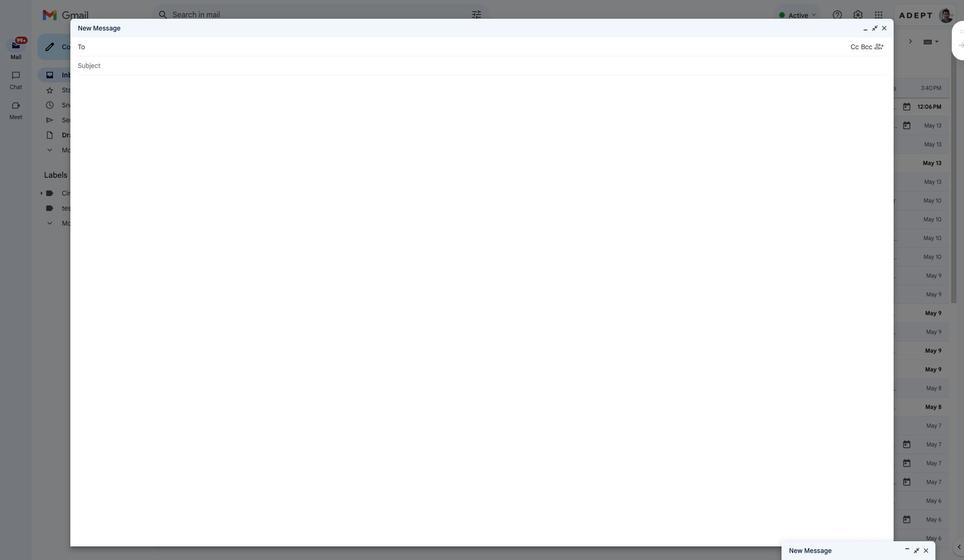 Task type: vqa. For each thing, say whether or not it's contained in the screenshot.
leftmost Close 'IMAGE'
yes



Task type: describe. For each thing, give the bounding box(es) containing it.
Subject field
[[78, 61, 886, 70]]

25 row from the top
[[152, 529, 949, 548]]

older image
[[906, 37, 915, 46]]

Search in mail search field
[[152, 4, 490, 26]]

To recipients text field
[[89, 38, 851, 55]]

4 row from the top
[[152, 135, 949, 154]]

8 row from the top
[[152, 210, 949, 229]]

13 row from the top
[[152, 304, 949, 323]]

19 row from the top
[[152, 417, 949, 435]]

minimize image
[[904, 547, 911, 555]]

14 row from the top
[[152, 323, 949, 342]]

23 row from the top
[[152, 492, 949, 511]]

26 row from the top
[[152, 548, 949, 560]]

21 row from the top
[[152, 454, 949, 473]]

gmail image
[[42, 6, 93, 24]]

12 row from the top
[[152, 285, 949, 304]]

5 row from the top
[[152, 154, 949, 173]]

search in mail image
[[155, 7, 172, 23]]

3 row from the top
[[152, 116, 949, 135]]

10 row from the top
[[152, 248, 949, 267]]

6 row from the top
[[152, 173, 949, 191]]

minimize image
[[862, 24, 869, 32]]

16 row from the top
[[152, 360, 949, 379]]



Task type: locate. For each thing, give the bounding box(es) containing it.
main content
[[152, 53, 949, 560]]

15 row from the top
[[152, 342, 949, 360]]

22 row from the top
[[152, 473, 949, 492]]

promotions, 3 new messages, tab
[[271, 53, 389, 79]]

20 row from the top
[[152, 435, 949, 454]]

refresh image
[[188, 37, 197, 46]]

updates, 4 new messages, tab
[[389, 53, 508, 79]]

close image
[[881, 24, 888, 32]]

mail, 862 unread messages image
[[12, 38, 26, 48]]

pop out image
[[871, 24, 879, 32]]

heading
[[0, 53, 32, 61], [0, 84, 32, 91], [0, 114, 32, 121], [44, 171, 133, 180]]

primary tab
[[152, 53, 270, 79]]

24 row from the top
[[152, 511, 949, 529]]

7 row from the top
[[152, 191, 949, 210]]

navigation
[[0, 30, 33, 560]]

17 row from the top
[[152, 379, 949, 398]]

advanced search options image
[[467, 5, 486, 24]]

tab list
[[152, 53, 949, 79]]

11 row from the top
[[152, 267, 949, 285]]

close image
[[922, 547, 930, 555]]

2 row from the top
[[152, 98, 949, 116]]

1 row from the top
[[152, 79, 949, 98]]

18 row from the top
[[152, 398, 949, 417]]

pop out image
[[913, 547, 921, 555]]

9 row from the top
[[152, 229, 949, 248]]

dialog
[[70, 19, 894, 547]]

row
[[152, 79, 949, 98], [152, 98, 949, 116], [152, 116, 949, 135], [152, 135, 949, 154], [152, 154, 949, 173], [152, 173, 949, 191], [152, 191, 949, 210], [152, 210, 949, 229], [152, 229, 949, 248], [152, 248, 949, 267], [152, 267, 949, 285], [152, 285, 949, 304], [152, 304, 949, 323], [152, 323, 949, 342], [152, 342, 949, 360], [152, 360, 949, 379], [152, 379, 949, 398], [152, 398, 949, 417], [152, 417, 949, 435], [152, 435, 949, 454], [152, 454, 949, 473], [152, 473, 949, 492], [152, 492, 949, 511], [152, 511, 949, 529], [152, 529, 949, 548], [152, 548, 949, 560]]

🎉 image
[[870, 535, 878, 543]]

settings image
[[853, 9, 864, 21]]



